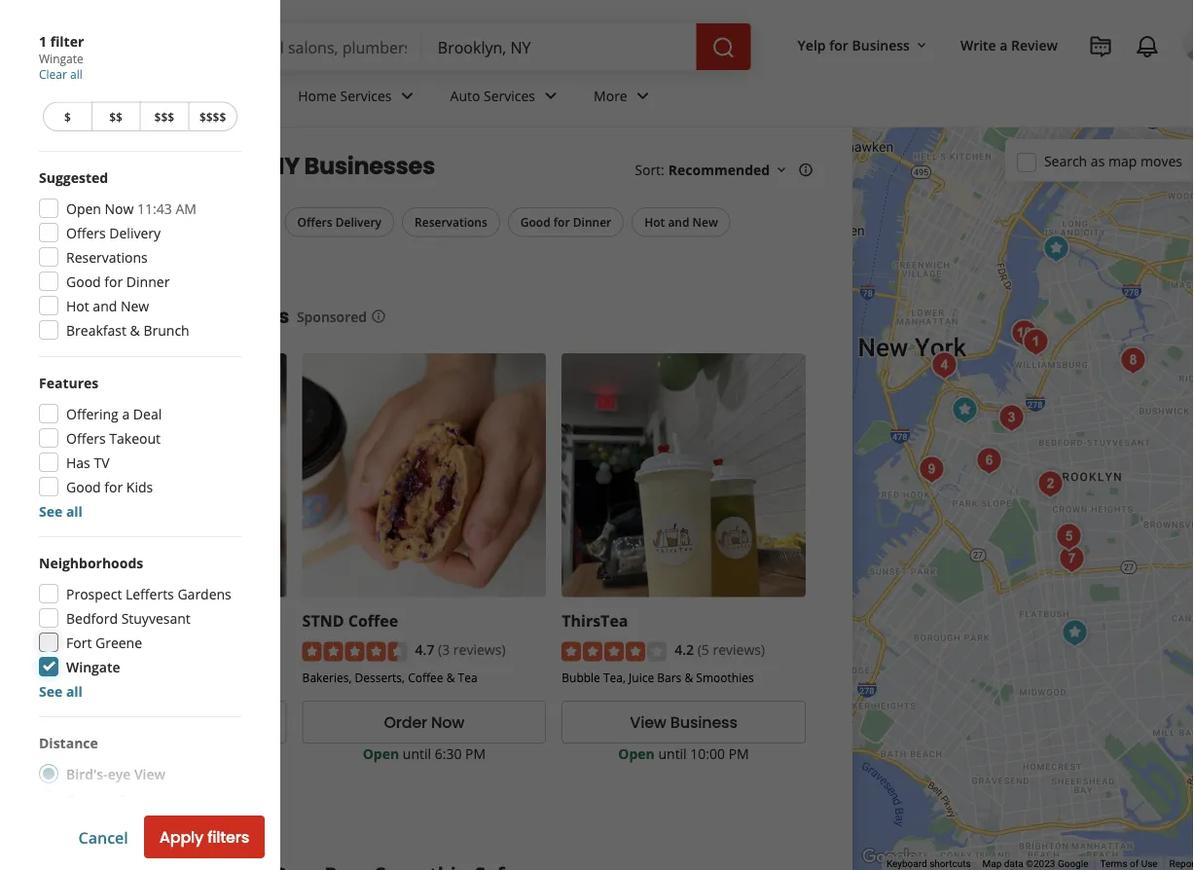 Task type: locate. For each thing, give the bounding box(es) containing it.
search image
[[712, 36, 736, 59]]

delivery inside button
[[336, 214, 382, 230]]

2 vertical spatial all
[[66, 682, 83, 701]]

until for order
[[403, 744, 431, 763]]

0 horizontal spatial reviews)
[[454, 641, 506, 659]]

0 horizontal spatial 24 chevron down v2 image
[[396, 84, 419, 108]]

smoothies
[[186, 664, 244, 680], [697, 669, 754, 685]]

reviews) up 'tea'
[[454, 641, 506, 659]]

& down 4.2
[[685, 669, 694, 685]]

1 vertical spatial dinner
[[126, 272, 170, 291]]

1 vertical spatial now
[[431, 712, 465, 734]]

greene
[[95, 633, 142, 652]]

tea, down 4.2 star rating image
[[604, 669, 626, 685]]

takeout left options on the top of the page
[[130, 303, 210, 330]]

bars down 4.2
[[658, 669, 682, 685]]

write a review link
[[953, 27, 1066, 62]]

2 see all button from the top
[[39, 682, 83, 701]]

takeout for featured
[[130, 303, 210, 330]]

0 vertical spatial group
[[39, 167, 241, 341]]

2 view business from the left
[[630, 712, 738, 734]]

& down open now 11:43 am
[[113, 253, 121, 269]]

open now 11:43 am
[[66, 199, 197, 218]]

1 horizontal spatial business
[[671, 712, 738, 734]]

bedford stuyvesant
[[66, 609, 191, 628]]

reservations
[[415, 214, 488, 230], [66, 248, 148, 266]]

see
[[39, 502, 63, 520], [39, 682, 63, 701]]

1 vertical spatial sponsored
[[39, 807, 123, 829]]

view business link up 'open until 10:00 pm'
[[562, 701, 806, 744]]

tea
[[458, 669, 478, 685]]

1 see all from the top
[[39, 502, 83, 520]]

0 horizontal spatial view business link
[[43, 701, 287, 744]]

coffee down 4.7
[[408, 669, 444, 685]]

©2023
[[1026, 858, 1056, 870]]

home services link
[[283, 70, 435, 127]]

more link
[[578, 70, 671, 127]]

now inside group
[[105, 199, 134, 218]]

0 horizontal spatial delivery
[[109, 223, 161, 242]]

breakfast & brunch inside button
[[56, 253, 165, 269]]

features
[[39, 373, 99, 392]]

0 horizontal spatial new
[[121, 297, 149, 315]]

projects image
[[1090, 35, 1113, 58]]

0 vertical spatial new
[[693, 214, 718, 230]]

business for thirstea
[[671, 712, 738, 734]]

0 horizontal spatial bars
[[147, 664, 171, 680]]

24 chevron down v2 image right auto services
[[540, 84, 563, 108]]

breakfast & brunch down breakfast & brunch button
[[66, 321, 190, 339]]

bora up fort greene
[[83, 610, 120, 631]]

dinner left hot and new button
[[573, 214, 612, 230]]

0 vertical spatial good for dinner
[[521, 214, 612, 230]]

breakfast & brunch down all
[[56, 253, 165, 269]]

1 horizontal spatial hot
[[645, 214, 665, 230]]

0 vertical spatial see all
[[39, 502, 83, 520]]

biking
[[66, 817, 105, 836]]

reservations inside group
[[66, 248, 148, 266]]

1 vertical spatial good
[[66, 272, 101, 291]]

0 horizontal spatial reservations
[[66, 248, 148, 266]]

delivery down businesses
[[336, 214, 382, 230]]

good
[[521, 214, 551, 230], [66, 272, 101, 291], [66, 478, 101, 496]]

view for thirstea
[[630, 712, 667, 734]]

home
[[298, 86, 337, 105]]

0 horizontal spatial juice
[[118, 664, 144, 680]]

sort:
[[635, 160, 665, 179]]

brunch right featured
[[144, 321, 190, 339]]

1 horizontal spatial 24 chevron down v2 image
[[540, 84, 563, 108]]

None search field
[[148, 23, 755, 70]]

a right write
[[1000, 36, 1008, 54]]

breakfast down all
[[56, 253, 110, 269]]

business left 16 chevron down v2 icon
[[853, 36, 910, 54]]

1 view business from the left
[[111, 712, 219, 734]]

mi.) right (1
[[135, 844, 159, 862]]

0 horizontal spatial pm
[[466, 744, 486, 763]]

now left '11:43'
[[105, 199, 134, 218]]

see all for wingate
[[39, 682, 83, 701]]

1 vertical spatial takeout
[[109, 429, 161, 447]]

16 info v2 image
[[799, 162, 814, 178], [187, 810, 203, 825]]

breakfast inside button
[[56, 253, 110, 269]]

reviews) for view business
[[713, 641, 766, 659]]

reservations inside reservations button
[[415, 214, 488, 230]]

good for dinner
[[521, 214, 612, 230], [66, 272, 170, 291]]

coffee
[[348, 610, 398, 631], [43, 664, 78, 680], [408, 669, 444, 685]]

until left 6:30 at the bottom left of the page
[[403, 744, 431, 763]]

open down "order"
[[363, 744, 399, 763]]

business categories element
[[148, 70, 1195, 127]]

hot
[[645, 214, 665, 230], [66, 297, 89, 315]]

open until 6:30 pm
[[363, 744, 486, 763]]

group
[[39, 167, 241, 341], [39, 373, 241, 521], [39, 553, 241, 701]]

1 horizontal spatial view business
[[630, 712, 738, 734]]

1 vertical spatial breakfast
[[66, 321, 127, 339]]

24 chevron down v2 image left "auto"
[[396, 84, 419, 108]]

2 services from the left
[[484, 86, 536, 105]]

0 vertical spatial see all button
[[39, 502, 83, 520]]

juice down 4.2 star rating image
[[629, 669, 655, 685]]

filters
[[208, 827, 249, 849]]

1 until from the left
[[403, 744, 431, 763]]

business up bird's-eye view
[[152, 712, 219, 734]]

ny
[[267, 150, 300, 183]]

$$$$ button
[[188, 102, 238, 131]]

1 horizontal spatial smoothies
[[697, 669, 754, 685]]

offers for open now
[[66, 223, 106, 242]]

hot down breakfast & brunch button
[[66, 297, 89, 315]]

filters group
[[39, 207, 735, 275]]

offers down ny
[[297, 214, 333, 230]]

wingate down filter on the left top
[[39, 51, 83, 67]]

0 vertical spatial sponsored
[[297, 307, 367, 326]]

dinner up the featured takeout options
[[126, 272, 170, 291]]

1 horizontal spatial new
[[693, 214, 718, 230]]

fort greene
[[66, 633, 142, 652]]

see for wingate
[[39, 682, 63, 701]]

1 horizontal spatial view business link
[[562, 701, 806, 744]]

see all for good for kids
[[39, 502, 83, 520]]

reviews) right 4.2
[[713, 641, 766, 659]]

sponsored for sponsored results
[[39, 807, 123, 829]]

0 vertical spatial 16 info v2 image
[[799, 162, 814, 178]]

1 horizontal spatial reservations
[[415, 214, 488, 230]]

options
[[213, 303, 289, 330]]

(5 for mi.)
[[115, 791, 127, 810]]

0 vertical spatial breakfast & brunch
[[56, 253, 165, 269]]

services for auto services
[[484, 86, 536, 105]]

0 vertical spatial a
[[1000, 36, 1008, 54]]

map
[[983, 858, 1002, 870]]

a left deal
[[122, 405, 130, 423]]

offers delivery
[[297, 214, 382, 230], [66, 223, 161, 242]]

bogota latin bistro image
[[970, 442, 1009, 481]]

all down reviews
[[66, 682, 83, 701]]

0 horizontal spatial dinner
[[126, 272, 170, 291]]

takeout down deal
[[109, 429, 161, 447]]

0 vertical spatial and
[[668, 214, 690, 230]]

group containing neighborhoods
[[39, 553, 241, 701]]

1 view business link from the left
[[43, 701, 287, 744]]

pm right 10:00
[[729, 744, 750, 763]]

0 horizontal spatial until
[[403, 744, 431, 763]]

open left 10:00
[[619, 744, 655, 763]]

1 see from the top
[[39, 502, 63, 520]]

see up neighborhoods
[[39, 502, 63, 520]]

bars
[[147, 664, 171, 680], [658, 669, 682, 685]]

hot and new inside button
[[645, 214, 718, 230]]

view business for thirstea
[[630, 712, 738, 734]]

good for dinner button
[[508, 207, 624, 237]]

1 vertical spatial wingate
[[66, 658, 120, 676]]

24 chevron down v2 image inside auto services 'link'
[[540, 84, 563, 108]]

good right reservations button
[[521, 214, 551, 230]]

pm
[[466, 744, 486, 763], [729, 744, 750, 763]]

mi.) right (2
[[124, 817, 148, 836]]

2 until from the left
[[659, 744, 687, 763]]

offers up the has tv
[[66, 429, 106, 447]]

terms of use
[[1101, 858, 1158, 870]]

24 chevron down v2 image for more
[[632, 84, 655, 108]]

1 horizontal spatial delivery
[[336, 214, 382, 230]]

0 horizontal spatial 16 info v2 image
[[187, 810, 203, 825]]

new inside button
[[693, 214, 718, 230]]

1 vertical spatial see all button
[[39, 682, 83, 701]]

0 horizontal spatial and
[[93, 297, 117, 315]]

0 vertical spatial (5
[[698, 641, 710, 659]]

2 view business link from the left
[[562, 701, 806, 744]]

1 horizontal spatial a
[[1000, 36, 1008, 54]]

breakfast inside group
[[66, 321, 127, 339]]

1 horizontal spatial offers delivery
[[297, 214, 382, 230]]

1 horizontal spatial good for dinner
[[521, 214, 612, 230]]

cancel button
[[78, 827, 128, 848]]

1 vertical spatial group
[[39, 373, 241, 521]]

2 group from the top
[[39, 373, 241, 521]]

view business link
[[43, 701, 287, 744], [562, 701, 806, 744]]

tea, down fort greene
[[93, 664, 115, 680]]

1 group from the top
[[39, 167, 241, 341]]

clear all link
[[39, 66, 83, 82]]

view right eye
[[134, 765, 166, 783]]

2 vertical spatial group
[[39, 553, 241, 701]]

view business link up eye
[[43, 701, 287, 744]]

1 vertical spatial reservations
[[66, 248, 148, 266]]

all right the clear
[[70, 66, 83, 82]]

3 24 chevron down v2 image from the left
[[632, 84, 655, 108]]

0 vertical spatial hot and new
[[645, 214, 718, 230]]

0 horizontal spatial hot
[[66, 297, 89, 315]]

mi.) for (5
[[130, 791, 154, 810]]

see down no
[[39, 682, 63, 701]]

sponsored for sponsored
[[297, 307, 367, 326]]

all for features
[[66, 502, 83, 520]]

bakeries,
[[302, 669, 352, 685]]

0 horizontal spatial a
[[122, 405, 130, 423]]

see all button down no
[[39, 682, 83, 701]]

1 vertical spatial new
[[121, 297, 149, 315]]

1 horizontal spatial sponsored
[[297, 307, 367, 326]]

of
[[1131, 858, 1140, 870]]

biking (2 mi.) walking (1 mi.)
[[66, 817, 159, 862]]

2 vertical spatial mi.)
[[135, 844, 159, 862]]

1 vertical spatial hot and new
[[66, 297, 149, 315]]

1 horizontal spatial pm
[[729, 744, 750, 763]]

16 chevron down v2 image
[[914, 38, 930, 53]]

0 horizontal spatial (5
[[115, 791, 127, 810]]

business inside yelp for business button
[[853, 36, 910, 54]]

24 chevron down v2 image
[[396, 84, 419, 108], [540, 84, 563, 108], [632, 84, 655, 108]]

1 horizontal spatial until
[[659, 744, 687, 763]]

am
[[176, 199, 197, 218]]

delivery down open now 11:43 am
[[109, 223, 161, 242]]

1 reviews) from the left
[[454, 641, 506, 659]]

good up featured
[[66, 272, 101, 291]]

hot and new down sort:
[[645, 214, 718, 230]]

no
[[43, 640, 59, 656]]

0 horizontal spatial tea,
[[93, 664, 115, 680]]

mi.) down eye
[[130, 791, 154, 810]]

good for offers takeout
[[66, 478, 101, 496]]

1 horizontal spatial bora
[[83, 610, 120, 631]]

google
[[1058, 858, 1089, 870]]

0 horizontal spatial offers delivery
[[66, 223, 161, 242]]

view
[[111, 712, 148, 734], [630, 712, 667, 734], [134, 765, 166, 783]]

google image
[[858, 845, 922, 871]]

0 horizontal spatial sponsored
[[39, 807, 123, 829]]

offers up breakfast & brunch button
[[66, 223, 106, 242]]

1 vertical spatial see
[[39, 682, 63, 701]]

hot and new inside group
[[66, 297, 149, 315]]

see all down has
[[39, 502, 83, 520]]

new
[[693, 214, 718, 230], [121, 297, 149, 315]]

2 see from the top
[[39, 682, 63, 701]]

wingate down reviews
[[66, 658, 120, 676]]

coffee down no
[[43, 664, 78, 680]]

use
[[1142, 858, 1158, 870]]

bars down smoothie
[[147, 664, 171, 680]]

notifications image
[[1136, 35, 1160, 58]]

1 services from the left
[[340, 86, 392, 105]]

reviews
[[62, 640, 106, 656]]

yelp for business button
[[790, 27, 938, 62]]

keyboard
[[887, 858, 928, 870]]

view for bora bora smoothie cafe
[[111, 712, 148, 734]]

2 see all from the top
[[39, 682, 83, 701]]

services
[[340, 86, 392, 105], [484, 86, 536, 105]]

0 horizontal spatial smoothies
[[186, 664, 244, 680]]

3 group from the top
[[39, 553, 241, 701]]

0 vertical spatial mi.)
[[130, 791, 154, 810]]

breakfast up features
[[66, 321, 127, 339]]

until left 10:00
[[659, 744, 687, 763]]

browsing brooklyn, ny businesses
[[39, 150, 435, 183]]

4.7 (3 reviews)
[[415, 641, 506, 659]]

2 horizontal spatial 24 chevron down v2 image
[[632, 84, 655, 108]]

tea,
[[93, 664, 115, 680], [604, 669, 626, 685]]

sponsored results
[[39, 807, 184, 829]]

barboncino pizza & bar image
[[1032, 465, 1071, 504]]

& left 'tea'
[[447, 669, 455, 685]]

1 vertical spatial 16 info v2 image
[[187, 810, 203, 825]]

bora
[[43, 610, 79, 631], [83, 610, 120, 631]]

1 vertical spatial (5
[[115, 791, 127, 810]]

1 vertical spatial breakfast & brunch
[[66, 321, 190, 339]]

24 chevron down v2 image inside 'home services' link
[[396, 84, 419, 108]]

option group
[[39, 733, 241, 871]]

offers
[[297, 214, 333, 230], [66, 223, 106, 242], [66, 429, 106, 447]]

juice down the greene at the bottom left of page
[[118, 664, 144, 680]]

0 horizontal spatial coffee
[[43, 664, 78, 680]]

coffee up 4.7 star rating image
[[348, 610, 398, 631]]

24 chevron down v2 image right the 'more'
[[632, 84, 655, 108]]

brooklyn,
[[152, 150, 263, 183]]

1 horizontal spatial and
[[668, 214, 690, 230]]

0 vertical spatial dinner
[[573, 214, 612, 230]]

0 vertical spatial brunch
[[124, 253, 165, 269]]

(5 down eye
[[115, 791, 127, 810]]

pm right 6:30 at the bottom left of the page
[[466, 744, 486, 763]]

0 vertical spatial wingate
[[39, 51, 83, 67]]

and inside button
[[668, 214, 690, 230]]

1 horizontal spatial hot and new
[[645, 214, 718, 230]]

2 vertical spatial good
[[66, 478, 101, 496]]

hot down sort:
[[645, 214, 665, 230]]

hot and new down breakfast & brunch button
[[66, 297, 149, 315]]

takeout
[[130, 303, 210, 330], [109, 429, 161, 447]]

4.2 (5 reviews)
[[675, 641, 766, 659]]

hot and new button
[[632, 207, 731, 237]]

$$ button
[[91, 102, 140, 131]]

all inside 1 filter wingate clear all
[[70, 66, 83, 82]]

now up 6:30 at the bottom left of the page
[[431, 712, 465, 734]]

0 horizontal spatial good for dinner
[[66, 272, 170, 291]]

breakfast
[[56, 253, 110, 269], [66, 321, 127, 339]]

open down suggested
[[66, 199, 101, 218]]

zanmi image
[[1050, 518, 1089, 557]]

$$$
[[154, 109, 174, 125]]

see all button down has
[[39, 502, 83, 520]]

stuyvesant
[[121, 609, 191, 628]]

0 vertical spatial hot
[[645, 214, 665, 230]]

services right "auto"
[[484, 86, 536, 105]]

&
[[113, 253, 121, 269], [130, 321, 140, 339], [81, 664, 90, 680], [174, 664, 183, 680], [447, 669, 455, 685], [685, 669, 694, 685]]

view business link for thirstea
[[562, 701, 806, 744]]

0 vertical spatial reservations
[[415, 214, 488, 230]]

1 vertical spatial and
[[93, 297, 117, 315]]

business up 10:00
[[671, 712, 738, 734]]

2 reviews) from the left
[[713, 641, 766, 659]]

0 vertical spatial takeout
[[130, 303, 210, 330]]

view business up 'open until 10:00 pm'
[[630, 712, 738, 734]]

has
[[66, 453, 90, 472]]

view down bubble tea, juice bars & smoothies
[[630, 712, 667, 734]]

1 vertical spatial brunch
[[144, 321, 190, 339]]

2 pm from the left
[[729, 744, 750, 763]]

0 vertical spatial breakfast
[[56, 253, 110, 269]]

view business up eye
[[111, 712, 219, 734]]

dinner
[[573, 214, 612, 230], [126, 272, 170, 291]]

0 horizontal spatial services
[[340, 86, 392, 105]]

smoothies down the cafe
[[186, 664, 244, 680]]

1 horizontal spatial reviews)
[[713, 641, 766, 659]]

a for offering
[[122, 405, 130, 423]]

1 horizontal spatial services
[[484, 86, 536, 105]]

breakfast & brunch
[[56, 253, 165, 269], [66, 321, 190, 339]]

1 horizontal spatial (5
[[698, 641, 710, 659]]

0 vertical spatial see
[[39, 502, 63, 520]]

1 vertical spatial a
[[122, 405, 130, 423]]

view up eye
[[111, 712, 148, 734]]

1 pm from the left
[[466, 744, 486, 763]]

until for view
[[659, 744, 687, 763]]

group containing features
[[39, 373, 241, 521]]

2 horizontal spatial business
[[853, 36, 910, 54]]

services right 'home'
[[340, 86, 392, 105]]

1 see all button from the top
[[39, 502, 83, 520]]

offers for offering a deal
[[66, 429, 106, 447]]

2 24 chevron down v2 image from the left
[[540, 84, 563, 108]]

bora bora smoothie cafe image
[[946, 391, 985, 430]]

(5 right 4.2
[[698, 641, 710, 659]]

bird's-
[[66, 765, 108, 783]]

open up eye
[[99, 744, 136, 763]]

search
[[1045, 152, 1088, 170]]

& down smoothie
[[174, 664, 183, 680]]

1 24 chevron down v2 image from the left
[[396, 84, 419, 108]]

2 bora from the left
[[83, 610, 120, 631]]

0 horizontal spatial business
[[152, 712, 219, 734]]

offers inside button
[[297, 214, 333, 230]]

offers takeout
[[66, 429, 161, 447]]

0 vertical spatial all
[[70, 66, 83, 82]]

services inside 'link'
[[484, 86, 536, 105]]

1 vertical spatial all
[[66, 502, 83, 520]]

juice inside bora bora smoothie cafe no reviews coffee & tea, juice bars & smoothies
[[118, 664, 144, 680]]

24 chevron down v2 image inside the more link
[[632, 84, 655, 108]]

offers delivery up breakfast & brunch button
[[66, 223, 161, 242]]

until
[[403, 744, 431, 763], [659, 744, 687, 763]]

now
[[105, 199, 134, 218], [431, 712, 465, 734]]

1 bora from the left
[[43, 610, 79, 631]]

services for home services
[[340, 86, 392, 105]]

juice
[[118, 664, 144, 680], [629, 669, 655, 685]]

offers delivery down businesses
[[297, 214, 382, 230]]

brunch down '11:43'
[[124, 253, 165, 269]]

view inside option group
[[134, 765, 166, 783]]

bora up the fort
[[43, 610, 79, 631]]

good down the has tv
[[66, 478, 101, 496]]

results
[[126, 807, 184, 829]]

auto
[[450, 86, 480, 105]]

$ button
[[43, 102, 91, 131]]

smoothies down 4.2 (5 reviews)
[[697, 669, 754, 685]]

stnd coffee link
[[302, 610, 398, 631]]

wingate inside group
[[66, 658, 120, 676]]

open for open until 10:00 pm
[[619, 744, 655, 763]]

see all down no
[[39, 682, 83, 701]]

0 vertical spatial now
[[105, 199, 134, 218]]

delivery
[[336, 214, 382, 230], [109, 223, 161, 242]]

all down good for kids
[[66, 502, 83, 520]]



Task type: describe. For each thing, give the bounding box(es) containing it.
repor
[[1170, 858, 1195, 870]]

view business for bora bora smoothie cafe
[[111, 712, 219, 734]]

stnd
[[302, 610, 344, 631]]

tv
[[94, 453, 110, 472]]

walking
[[66, 844, 116, 862]]

24 chevron down v2 image for home services
[[396, 84, 419, 108]]

deal
[[133, 405, 162, 423]]

home services
[[298, 86, 392, 105]]

peter luger image
[[1017, 323, 1056, 362]]

aska image
[[1005, 314, 1044, 353]]

& inside button
[[113, 253, 121, 269]]

1 horizontal spatial juice
[[629, 669, 655, 685]]

shortcuts
[[930, 858, 971, 870]]

buttermilk channel image
[[913, 450, 952, 489]]

fort
[[66, 633, 92, 652]]

cafe
[[202, 610, 237, 631]]

reviews) for order now
[[454, 641, 506, 659]]

terms
[[1101, 858, 1128, 870]]

2 horizontal spatial coffee
[[408, 669, 444, 685]]

yelp for business
[[798, 36, 910, 54]]

driving
[[66, 791, 111, 810]]

offers delivery button
[[285, 207, 394, 237]]

tea, inside bora bora smoothie cafe no reviews coffee & tea, juice bars & smoothies
[[93, 664, 115, 680]]

4.2 star rating image
[[562, 642, 667, 662]]

good for dinner inside button
[[521, 214, 612, 230]]

thirstea link
[[562, 610, 629, 631]]

write
[[961, 36, 997, 54]]

apply
[[159, 827, 204, 849]]

the river café image
[[926, 346, 965, 385]]

has tv
[[66, 453, 110, 472]]

takeout for offers
[[109, 429, 161, 447]]

group containing suggested
[[39, 167, 241, 341]]

smoothies inside bora bora smoothie cafe no reviews coffee & tea, juice bars & smoothies
[[186, 664, 244, 680]]

brunch inside group
[[144, 321, 190, 339]]

a for write
[[1000, 36, 1008, 54]]

delivery inside group
[[109, 223, 161, 242]]

bubble
[[562, 669, 601, 685]]

now for open
[[105, 199, 134, 218]]

keyboard shortcuts
[[887, 858, 971, 870]]

bars inside bora bora smoothie cafe no reviews coffee & tea, juice bars & smoothies
[[147, 664, 171, 680]]

dinner inside group
[[126, 272, 170, 291]]

1 filter wingate clear all
[[39, 32, 84, 82]]

1 horizontal spatial 16 info v2 image
[[799, 162, 814, 178]]

11:43
[[137, 199, 172, 218]]

business for bora bora smoothie cafe
[[152, 712, 219, 734]]

16 filter v2 image
[[56, 216, 71, 231]]

pm for now
[[466, 744, 486, 763]]

review
[[1012, 36, 1059, 54]]

& right featured
[[130, 321, 140, 339]]

16 info v2 image
[[371, 309, 387, 324]]

see all button for wingate
[[39, 682, 83, 701]]

10:00
[[691, 744, 726, 763]]

1 horizontal spatial coffee
[[348, 610, 398, 631]]

wingate inside 1 filter wingate clear all
[[39, 51, 83, 67]]

(3
[[438, 641, 450, 659]]

hot inside button
[[645, 214, 665, 230]]

reservations button
[[402, 207, 500, 237]]

more
[[594, 86, 628, 105]]

$$$ button
[[140, 102, 188, 131]]

$$
[[109, 109, 123, 125]]

4.7 star rating image
[[302, 642, 408, 662]]

offering
[[66, 405, 119, 423]]

evelina image
[[993, 399, 1032, 438]]

6:30
[[435, 744, 462, 763]]

keyboard shortcuts button
[[887, 858, 971, 871]]

offers delivery inside group
[[66, 223, 161, 242]]

auto services
[[450, 86, 536, 105]]

featured
[[39, 303, 126, 330]]

for inside button
[[554, 214, 570, 230]]

all for neighborhoods
[[66, 682, 83, 701]]

& down reviews
[[81, 664, 90, 680]]

as
[[1091, 152, 1106, 170]]

1 vertical spatial good for dinner
[[66, 272, 170, 291]]

good inside button
[[521, 214, 551, 230]]

terms of use link
[[1101, 858, 1158, 870]]

coffee inside bora bora smoothie cafe no reviews coffee & tea, juice bars & smoothies
[[43, 664, 78, 680]]

aunts et uncles image
[[1053, 540, 1092, 579]]

bunna cafe image
[[1115, 341, 1154, 380]]

starbucks image
[[1056, 614, 1095, 653]]

order now link
[[302, 701, 547, 744]]

1 horizontal spatial bars
[[658, 669, 682, 685]]

gardens
[[178, 585, 232, 603]]

open for open
[[99, 744, 136, 763]]

kids
[[126, 478, 153, 496]]

distance
[[39, 734, 98, 752]]

smoothie
[[124, 610, 198, 631]]

apply filters
[[159, 827, 249, 849]]

for inside button
[[830, 36, 849, 54]]

now for order
[[431, 712, 465, 734]]

1
[[39, 32, 47, 50]]

restaurants link
[[148, 70, 283, 127]]

breakfast & brunch inside group
[[66, 321, 190, 339]]

auto services link
[[435, 70, 578, 127]]

24 chevron down v2 image for auto services
[[540, 84, 563, 108]]

write a review
[[961, 36, 1059, 54]]

pm for business
[[729, 744, 750, 763]]

good for offers delivery
[[66, 272, 101, 291]]

cancel
[[78, 827, 128, 848]]

all button
[[43, 207, 106, 238]]

moves
[[1141, 152, 1183, 170]]

driving (5 mi.)
[[66, 791, 154, 810]]

hot inside group
[[66, 297, 89, 315]]

offers delivery inside button
[[297, 214, 382, 230]]

open for open until 6:30 pm
[[363, 744, 399, 763]]

bora bora smoothie cafe no reviews coffee & tea, juice bars & smoothies
[[43, 610, 244, 680]]

browsing
[[39, 150, 148, 183]]

breakfast & brunch button
[[43, 246, 178, 275]]

map region
[[670, 94, 1195, 871]]

brunch inside breakfast & brunch button
[[124, 253, 165, 269]]

mi.) for (2
[[124, 817, 148, 836]]

dinner inside good for dinner button
[[573, 214, 612, 230]]

repor link
[[1170, 858, 1195, 870]]

user actions element
[[783, 24, 1195, 144]]

view business link for bora bora smoothie cafe
[[43, 701, 287, 744]]

data
[[1005, 858, 1024, 870]]

stnd coffee
[[302, 610, 398, 631]]

stnd coffee image
[[1038, 229, 1077, 268]]

$
[[64, 109, 71, 125]]

featured takeout options
[[39, 303, 289, 330]]

apply filters button
[[144, 816, 265, 859]]

prospect lefferts gardens
[[66, 585, 232, 603]]

order now
[[384, 712, 465, 734]]

see for good for kids
[[39, 502, 63, 520]]

(5 for reviews)
[[698, 641, 710, 659]]

option group containing distance
[[39, 733, 241, 871]]

4.7
[[415, 641, 435, 659]]

businesses
[[304, 150, 435, 183]]

open for open now 11:43 am
[[66, 199, 101, 218]]

prospect
[[66, 585, 122, 603]]

1 horizontal spatial tea,
[[604, 669, 626, 685]]

bird's-eye view
[[66, 765, 166, 783]]

see all button for good for kids
[[39, 502, 83, 520]]



Task type: vqa. For each thing, say whether or not it's contained in the screenshot.
add photo link
no



